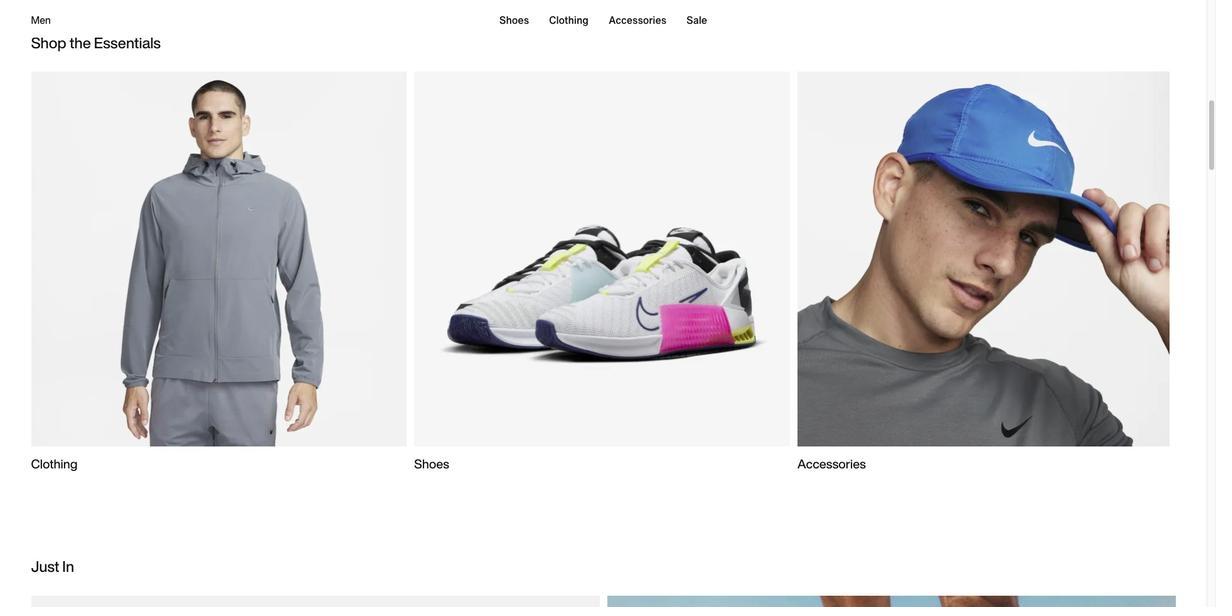 Task type: vqa. For each thing, say whether or not it's contained in the screenshot.
Clothing to the right
yes



Task type: describe. For each thing, give the bounding box(es) containing it.
secondary element
[[31, 0, 1176, 38]]

accessories inside image
[[797, 455, 866, 473]]

essentials
[[94, 31, 161, 54]]

accessories inside menu
[[609, 13, 666, 28]]

clothing inside menu
[[549, 13, 589, 28]]

shop
[[31, 31, 66, 54]]

just
[[31, 555, 59, 578]]

menu inside secondary element
[[499, 10, 707, 30]]

just in
[[31, 555, 74, 578]]

accessories link
[[609, 10, 666, 30]]

0 horizontal spatial clothing
[[31, 455, 78, 473]]

the
[[69, 31, 91, 54]]



Task type: locate. For each thing, give the bounding box(es) containing it.
shoes
[[499, 13, 529, 28], [414, 455, 449, 473]]

men's shoes, clothing & accessories image
[[31, 71, 407, 473], [414, 71, 790, 473], [797, 71, 1173, 473]]

0 horizontal spatial accessories
[[609, 13, 666, 28]]

1 vertical spatial accessories
[[797, 455, 866, 473]]

clothing
[[549, 13, 589, 28], [31, 455, 78, 473]]

menu containing shoes
[[499, 10, 707, 30]]

1 horizontal spatial accessories
[[797, 455, 866, 473]]

1 horizontal spatial shoes
[[499, 13, 529, 28]]

shoes inside image
[[414, 455, 449, 473]]

1 men's shoes, clothing & accessories image from the left
[[31, 71, 407, 473]]

0 horizontal spatial shoes
[[414, 455, 449, 473]]

0 vertical spatial clothing
[[549, 13, 589, 28]]

shoes inside menu
[[499, 13, 529, 28]]

2 men's shoes, clothing & accessories image from the left
[[414, 71, 790, 473]]

sale link
[[687, 10, 707, 30]]

1 vertical spatial clothing
[[31, 455, 78, 473]]

1 horizontal spatial clothing
[[549, 13, 589, 28]]

shoes link
[[499, 10, 529, 30]]

clothing link
[[549, 10, 589, 30]]

3 men's shoes, clothing & accessories image from the left
[[797, 71, 1173, 473]]

men's shoes, clothing & accessories image containing shoes
[[414, 71, 790, 473]]

1 vertical spatial shoes
[[414, 455, 449, 473]]

1 horizontal spatial men's shoes, clothing & accessories image
[[414, 71, 790, 473]]

menu
[[499, 10, 707, 30]]

men's shoes, clothing & accessories image containing accessories
[[797, 71, 1173, 473]]

0 vertical spatial shoes
[[499, 13, 529, 28]]

in
[[62, 555, 74, 578]]

sale
[[687, 13, 707, 28]]

2 horizontal spatial men's shoes, clothing & accessories image
[[797, 71, 1173, 473]]

men
[[31, 13, 51, 28]]

0 vertical spatial accessories
[[609, 13, 666, 28]]

men's shoes, clothing & accessories image containing clothing
[[31, 71, 407, 473]]

accessories
[[609, 13, 666, 28], [797, 455, 866, 473]]

0 horizontal spatial men's shoes, clothing & accessories image
[[31, 71, 407, 473]]

shop the essentials
[[31, 31, 161, 54]]



